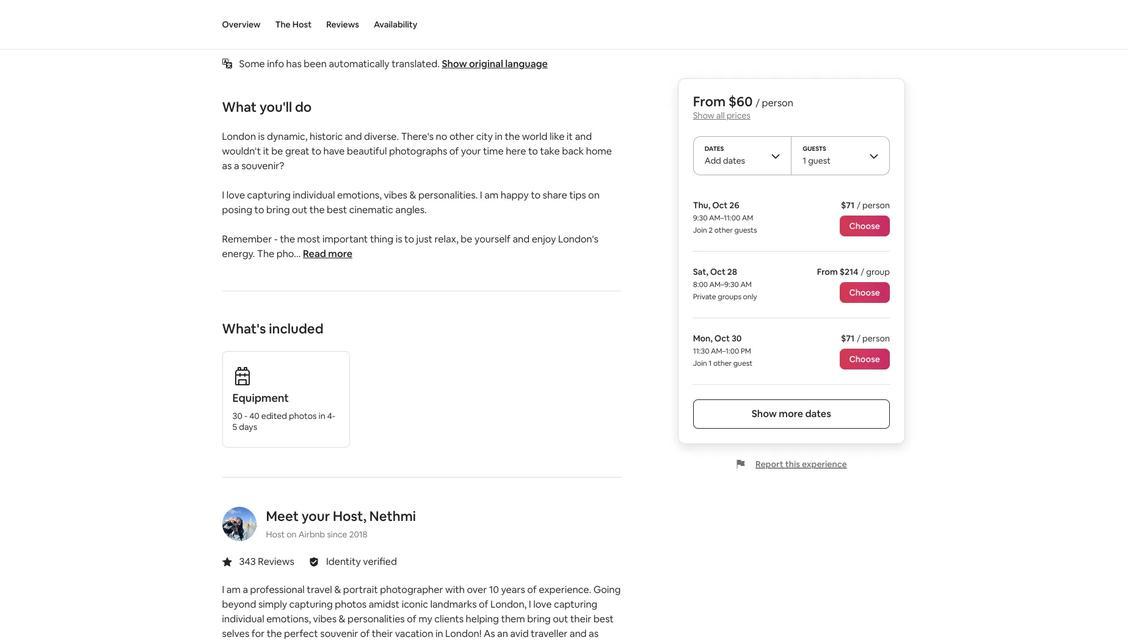 Task type: describe. For each thing, give the bounding box(es) containing it.
dynamic,
[[267, 130, 308, 143]]

0 vertical spatial it
[[567, 130, 573, 143]]

$71 / person for 30
[[842, 333, 891, 344]]

happy
[[501, 189, 529, 202]]

am inside i am a professional travel & portrait photographer with over 10 years of experience. going beyond simply capturing photos amidst iconic landmarks of london, i love capturing individual emotions, vibes & personalities of my clients helping them bring out their best selves for the perfect souvenir of their vacation in london! as an avid traveller and
[[227, 584, 241, 596]]

capturing down experience. at the bottom
[[554, 598, 598, 611]]

for
[[252, 628, 265, 640]]

personalities.
[[419, 189, 478, 202]]

take
[[540, 145, 560, 158]]

since
[[327, 529, 347, 540]]

other for 1
[[714, 359, 732, 368]]

over
[[467, 584, 487, 596]]

343
[[239, 555, 256, 568]]

add
[[705, 155, 722, 166]]

of right years
[[528, 584, 537, 596]]

prices
[[727, 110, 751, 121]]

angles.
[[396, 203, 427, 216]]

the inside 'london is dynamic, historic and diverse. there's no other city in the world like it and wouldn't it be great to have beautiful photographs of your time here to take back home as a souvenir?'
[[505, 130, 520, 143]]

28
[[728, 266, 738, 277]]

capturing inside the i love capturing individual emotions, vibes & personalities. i am happy to share tips on posing to bring out the best cinematic angles.
[[247, 189, 291, 202]]

30 inside equipment 30 - 40 edited photos in 4- 5 days
[[233, 411, 242, 422]]

bring inside the i love capturing individual emotions, vibes & personalities. i am happy to share tips on posing to bring out the best cinematic angles.
[[266, 203, 290, 216]]

0 vertical spatial show
[[442, 57, 467, 70]]

you'll
[[260, 98, 292, 115]]

traveller
[[531, 628, 568, 640]]

mon,
[[694, 333, 713, 344]]

dates
[[705, 145, 725, 153]]

photographs
[[389, 145, 448, 158]]

show all prices button
[[694, 110, 751, 121]]

$71 for mon, oct 30
[[842, 333, 855, 344]]

individual inside the i love capturing individual emotions, vibes & personalities. i am happy to share tips on posing to bring out the best cinematic angles.
[[293, 189, 335, 202]]

more for read
[[328, 247, 353, 260]]

edited
[[261, 411, 287, 422]]

photos inside equipment 30 - 40 edited photos in 4- 5 days
[[289, 411, 317, 422]]

yourself
[[475, 233, 511, 246]]

on inside meet your host, nethmi host on airbnb since 2018
[[287, 529, 297, 540]]

verified
[[363, 555, 397, 568]]

host inside meet your host, nethmi host on airbnb since 2018
[[266, 529, 285, 540]]

report this experience
[[756, 459, 848, 470]]

guest inside "guests 1 guest"
[[809, 155, 831, 166]]

identity
[[326, 555, 361, 568]]

read
[[303, 247, 326, 260]]

10
[[489, 584, 499, 596]]

what's included
[[222, 320, 324, 337]]

sat,
[[694, 266, 709, 277]]

london's
[[558, 233, 599, 246]]

identity verified
[[326, 555, 397, 568]]

1 vertical spatial their
[[372, 628, 393, 640]]

to left share
[[531, 189, 541, 202]]

thing
[[370, 233, 394, 246]]

what
[[222, 98, 257, 115]]

professional
[[250, 584, 305, 596]]

remember - the most important thing is to just relax, be yourself and enjoy london's energy. the pho…
[[222, 233, 599, 260]]

some info has been automatically translated. show original language
[[239, 57, 548, 70]]

2 vertical spatial &
[[339, 613, 346, 626]]

beautiful
[[347, 145, 387, 158]]

join for mon, oct 30
[[694, 359, 708, 368]]

airbnb
[[299, 529, 325, 540]]

groups
[[718, 292, 742, 302]]

of down personalities
[[360, 628, 370, 640]]

selves
[[222, 628, 250, 640]]

availability
[[374, 19, 418, 30]]

choose for 30
[[850, 354, 881, 365]]

all
[[717, 110, 725, 121]]

to right posing
[[255, 203, 264, 216]]

2 vertical spatial show
[[752, 408, 778, 420]]

dates add dates
[[705, 145, 746, 166]]

1 horizontal spatial reviews
[[326, 19, 359, 30]]

from for $214
[[818, 266, 839, 277]]

is inside remember - the most important thing is to just relax, be yourself and enjoy london's energy. the pho…
[[396, 233, 402, 246]]

to down 'historic'
[[312, 145, 321, 158]]

from for $60
[[694, 93, 726, 110]]

- inside remember - the most important thing is to just relax, be yourself and enjoy london's energy. the pho…
[[274, 233, 278, 246]]

1 inside mon, oct 30 11:30 am–1:00 pm join 1 other guest
[[709, 359, 712, 368]]

back
[[562, 145, 584, 158]]

them
[[501, 613, 525, 626]]

read more button
[[303, 247, 353, 262]]

person inside from $60 / person show all prices
[[763, 97, 794, 109]]

2
[[709, 225, 713, 235]]

read more
[[303, 247, 353, 260]]

translated.
[[392, 57, 440, 70]]

pm
[[741, 346, 752, 356]]

oct for mon,
[[715, 333, 731, 344]]

as
[[222, 159, 232, 172]]

in inside 'london is dynamic, historic and diverse. there's no other city in the world like it and wouldn't it be great to have beautiful photographs of your time here to take back home as a souvenir?'
[[495, 130, 503, 143]]

from $60 / person show all prices
[[694, 93, 794, 121]]

language
[[505, 57, 548, 70]]

is inside 'london is dynamic, historic and diverse. there's no other city in the world like it and wouldn't it be great to have beautiful photographs of your time here to take back home as a souvenir?'
[[258, 130, 265, 143]]

experience.
[[539, 584, 592, 596]]

historic
[[310, 130, 343, 143]]

best inside the i love capturing individual emotions, vibes & personalities. i am happy to share tips on posing to bring out the best cinematic angles.
[[327, 203, 347, 216]]

i love capturing individual emotions, vibes & personalities. i am happy to share tips on posing to bring out the best cinematic angles.
[[222, 189, 600, 216]]

show original language button
[[442, 57, 548, 70]]

love inside the i love capturing individual emotions, vibes & personalities. i am happy to share tips on posing to bring out the best cinematic angles.
[[227, 189, 245, 202]]

helping
[[466, 613, 499, 626]]

there's
[[401, 130, 434, 143]]

of inside 'london is dynamic, historic and diverse. there's no other city in the world like it and wouldn't it be great to have beautiful photographs of your time here to take back home as a souvenir?'
[[450, 145, 459, 158]]

has
[[286, 57, 302, 70]]

equipment
[[233, 391, 289, 405]]

of left my
[[407, 613, 417, 626]]

iconic
[[402, 598, 428, 611]]

& inside the i love capturing individual emotions, vibes & personalities. i am happy to share tips on posing to bring out the best cinematic angles.
[[410, 189, 416, 202]]

oct for thu,
[[713, 200, 728, 211]]

relax,
[[435, 233, 459, 246]]

cinematic
[[349, 203, 393, 216]]

bring inside i am a professional travel & portrait photographer with over 10 years of experience. going beyond simply capturing photos amidst iconic landmarks of london, i love capturing individual emotions, vibes & personalities of my clients helping them bring out their best selves for the perfect souvenir of their vacation in london! as an avid traveller and
[[527, 613, 551, 626]]

remember
[[222, 233, 272, 246]]

am–11:00
[[710, 213, 741, 223]]

city
[[476, 130, 493, 143]]

0 vertical spatial their
[[571, 613, 592, 626]]

the inside remember - the most important thing is to just relax, be yourself and enjoy london's energy. the pho…
[[257, 247, 275, 260]]

host inside button
[[293, 19, 312, 30]]

some
[[239, 57, 265, 70]]

travel
[[307, 584, 332, 596]]

beyond
[[222, 598, 256, 611]]

going
[[594, 584, 621, 596]]

the host button
[[275, 0, 312, 49]]

souvenir
[[320, 628, 358, 640]]

home
[[586, 145, 612, 158]]

private
[[694, 292, 717, 302]]

overview
[[222, 19, 261, 30]]

your inside 'london is dynamic, historic and diverse. there's no other city in the world like it and wouldn't it be great to have beautiful photographs of your time here to take back home as a souvenir?'
[[461, 145, 481, 158]]

photographer
[[380, 584, 443, 596]]

dates for dates add dates
[[724, 155, 746, 166]]

meet your host, nethmi host on airbnb since 2018
[[266, 508, 416, 540]]

choose link for thu, oct 26
[[840, 216, 891, 236]]



Task type: locate. For each thing, give the bounding box(es) containing it.
guest inside mon, oct 30 11:30 am–1:00 pm join 1 other guest
[[734, 359, 753, 368]]

vacation
[[395, 628, 433, 640]]

1 vertical spatial is
[[396, 233, 402, 246]]

1 $71 / person from the top
[[842, 200, 891, 211]]

1 horizontal spatial am
[[485, 189, 499, 202]]

is
[[258, 130, 265, 143], [396, 233, 402, 246]]

the
[[275, 19, 291, 30], [257, 247, 275, 260]]

the inside button
[[275, 19, 291, 30]]

0 vertical spatial choose link
[[840, 216, 891, 236]]

0 vertical spatial out
[[292, 203, 307, 216]]

individual inside i am a professional travel & portrait photographer with over 10 years of experience. going beyond simply capturing photos amidst iconic landmarks of london, i love capturing individual emotions, vibes & personalities of my clients helping them bring out their best selves for the perfect souvenir of their vacation in london! as an avid traveller and
[[222, 613, 264, 626]]

on inside the i love capturing individual emotions, vibes & personalities. i am happy to share tips on posing to bring out the best cinematic angles.
[[588, 189, 600, 202]]

0 vertical spatial am
[[485, 189, 499, 202]]

a inside i am a professional travel & portrait photographer with over 10 years of experience. going beyond simply capturing photos amidst iconic landmarks of london, i love capturing individual emotions, vibes & personalities of my clients helping them bring out their best selves for the perfect souvenir of their vacation in london! as an avid traveller and
[[243, 584, 248, 596]]

best up important
[[327, 203, 347, 216]]

1 inside "guests 1 guest"
[[803, 155, 807, 166]]

the host
[[275, 19, 312, 30]]

am inside sat, oct 28 8:00 am–9:30 am private groups only
[[741, 280, 752, 290]]

0 vertical spatial love
[[227, 189, 245, 202]]

emotions, up cinematic
[[337, 189, 382, 202]]

the inside i am a professional travel & portrait photographer with over 10 years of experience. going beyond simply capturing photos amidst iconic landmarks of london, i love capturing individual emotions, vibes & personalities of my clients helping them bring out their best selves for the perfect souvenir of their vacation in london! as an avid traveller and
[[267, 628, 282, 640]]

a right as
[[234, 159, 239, 172]]

& up souvenir
[[339, 613, 346, 626]]

oct inside thu, oct 26 9:30 am–11:00 am join 2 other guests
[[713, 200, 728, 211]]

0 horizontal spatial a
[[234, 159, 239, 172]]

from left $60
[[694, 93, 726, 110]]

1 vertical spatial show
[[694, 110, 715, 121]]

1 vertical spatial your
[[302, 508, 330, 525]]

vibes inside the i love capturing individual emotions, vibes & personalities. i am happy to share tips on posing to bring out the best cinematic angles.
[[384, 189, 408, 202]]

emotions,
[[337, 189, 382, 202], [267, 613, 311, 626]]

30 inside mon, oct 30 11:30 am–1:00 pm join 1 other guest
[[732, 333, 742, 344]]

host down meet
[[266, 529, 285, 540]]

oct up "am–11:00"
[[713, 200, 728, 211]]

have
[[324, 145, 345, 158]]

2 vertical spatial choose
[[850, 354, 881, 365]]

their
[[571, 613, 592, 626], [372, 628, 393, 640]]

1 horizontal spatial show
[[694, 110, 715, 121]]

1 vertical spatial bring
[[527, 613, 551, 626]]

other inside thu, oct 26 9:30 am–11:00 am join 2 other guests
[[715, 225, 734, 235]]

a up beyond
[[243, 584, 248, 596]]

meet
[[266, 508, 299, 525]]

i up beyond
[[222, 584, 224, 596]]

world
[[522, 130, 548, 143]]

the up "here"
[[505, 130, 520, 143]]

love up posing
[[227, 189, 245, 202]]

0 horizontal spatial am
[[227, 584, 241, 596]]

posing
[[222, 203, 252, 216]]

be inside remember - the most important thing is to just relax, be yourself and enjoy london's energy. the pho…
[[461, 233, 473, 246]]

original
[[469, 57, 503, 70]]

pho…
[[277, 247, 301, 260]]

0 vertical spatial emotions,
[[337, 189, 382, 202]]

1 horizontal spatial their
[[571, 613, 592, 626]]

it
[[567, 130, 573, 143], [263, 145, 269, 158]]

1 horizontal spatial emotions,
[[337, 189, 382, 202]]

london,
[[491, 598, 527, 611]]

join inside mon, oct 30 11:30 am–1:00 pm join 1 other guest
[[694, 359, 708, 368]]

guests
[[735, 225, 758, 235]]

1 join from the top
[[694, 225, 708, 235]]

oct for sat,
[[711, 266, 726, 277]]

1 vertical spatial &
[[334, 584, 341, 596]]

love inside i am a professional travel & portrait photographer with over 10 years of experience. going beyond simply capturing photos amidst iconic landmarks of london, i love capturing individual emotions, vibes & personalities of my clients helping them bring out their best selves for the perfect souvenir of their vacation in london! as an avid traveller and
[[534, 598, 552, 611]]

1 horizontal spatial best
[[594, 613, 614, 626]]

individual down beyond
[[222, 613, 264, 626]]

vibes up angles.
[[384, 189, 408, 202]]

am up beyond
[[227, 584, 241, 596]]

$71 for thu, oct 26
[[842, 200, 855, 211]]

1 horizontal spatial love
[[534, 598, 552, 611]]

0 vertical spatial best
[[327, 203, 347, 216]]

the left the pho…
[[257, 247, 275, 260]]

more inside button
[[328, 247, 353, 260]]

the up info
[[275, 19, 291, 30]]

overview button
[[222, 0, 261, 49]]

1 vertical spatial join
[[694, 359, 708, 368]]

dates inside the dates add dates
[[724, 155, 746, 166]]

1 $71 from the top
[[842, 200, 855, 211]]

out up the most
[[292, 203, 307, 216]]

- inside equipment 30 - 40 edited photos in 4- 5 days
[[244, 411, 248, 422]]

oct inside sat, oct 28 8:00 am–9:30 am private groups only
[[711, 266, 726, 277]]

reviews up professional
[[258, 555, 295, 568]]

london!
[[446, 628, 482, 640]]

photos down portrait
[[335, 598, 367, 611]]

more down important
[[328, 247, 353, 260]]

group
[[867, 266, 891, 277]]

1 horizontal spatial your
[[461, 145, 481, 158]]

1 horizontal spatial photos
[[335, 598, 367, 611]]

join left 2
[[694, 225, 708, 235]]

out inside the i love capturing individual emotions, vibes & personalities. i am happy to share tips on posing to bring out the best cinematic angles.
[[292, 203, 307, 216]]

the inside the i love capturing individual emotions, vibes & personalities. i am happy to share tips on posing to bring out the best cinematic angles.
[[310, 203, 325, 216]]

& up angles.
[[410, 189, 416, 202]]

2018
[[349, 529, 368, 540]]

0 vertical spatial your
[[461, 145, 481, 158]]

1 vertical spatial from
[[818, 266, 839, 277]]

amidst
[[369, 598, 400, 611]]

1 vertical spatial more
[[780, 408, 804, 420]]

the right for
[[267, 628, 282, 640]]

person for 26
[[863, 200, 891, 211]]

1 vertical spatial love
[[534, 598, 552, 611]]

oct inside mon, oct 30 11:30 am–1:00 pm join 1 other guest
[[715, 333, 731, 344]]

it right like
[[567, 130, 573, 143]]

availability button
[[374, 0, 418, 49]]

1 vertical spatial emotions,
[[267, 613, 311, 626]]

1 horizontal spatial be
[[461, 233, 473, 246]]

a
[[234, 159, 239, 172], [243, 584, 248, 596]]

from left $214 on the top right of the page
[[818, 266, 839, 277]]

your up airbnb
[[302, 508, 330, 525]]

0 horizontal spatial and
[[345, 130, 362, 143]]

0 horizontal spatial show
[[442, 57, 467, 70]]

1 vertical spatial on
[[287, 529, 297, 540]]

your down city
[[461, 145, 481, 158]]

2 horizontal spatial in
[[495, 130, 503, 143]]

more for show
[[780, 408, 804, 420]]

/ inside from $60 / person show all prices
[[756, 97, 761, 109]]

3 choose link from the top
[[840, 349, 891, 370]]

guest down guests
[[809, 155, 831, 166]]

2 horizontal spatial show
[[752, 408, 778, 420]]

guests 1 guest
[[803, 145, 831, 166]]

0 vertical spatial vibes
[[384, 189, 408, 202]]

bring right posing
[[266, 203, 290, 216]]

emotions, up perfect
[[267, 613, 311, 626]]

0 vertical spatial bring
[[266, 203, 290, 216]]

join
[[694, 225, 708, 235], [694, 359, 708, 368]]

of right the photographs
[[450, 145, 459, 158]]

0 vertical spatial more
[[328, 247, 353, 260]]

0 horizontal spatial love
[[227, 189, 245, 202]]

other inside mon, oct 30 11:30 am–1:00 pm join 1 other guest
[[714, 359, 732, 368]]

1 vertical spatial other
[[715, 225, 734, 235]]

out up traveller
[[553, 613, 569, 626]]

on right tips
[[588, 189, 600, 202]]

2 $71 / person from the top
[[842, 333, 891, 344]]

to inside remember - the most important thing is to just relax, be yourself and enjoy london's energy. the pho…
[[405, 233, 414, 246]]

2 $71 from the top
[[842, 333, 855, 344]]

best inside i am a professional travel & portrait photographer with over 10 years of experience. going beyond simply capturing photos amidst iconic landmarks of london, i love capturing individual emotions, vibes & personalities of my clients helping them bring out their best selves for the perfect souvenir of their vacation in london! as an avid traveller and
[[594, 613, 614, 626]]

show more dates link
[[694, 400, 891, 429]]

the up the pho…
[[280, 233, 295, 246]]

1 down guests
[[803, 155, 807, 166]]

40
[[249, 411, 260, 422]]

like
[[550, 130, 565, 143]]

just
[[416, 233, 433, 246]]

info
[[267, 57, 284, 70]]

what's
[[222, 320, 266, 337]]

2 join from the top
[[694, 359, 708, 368]]

wouldn't
[[222, 145, 261, 158]]

0 vertical spatial be
[[271, 145, 283, 158]]

1 vertical spatial a
[[243, 584, 248, 596]]

$71 / person for 26
[[842, 200, 891, 211]]

& right travel
[[334, 584, 341, 596]]

only
[[744, 292, 758, 302]]

0 vertical spatial join
[[694, 225, 708, 235]]

1 horizontal spatial dates
[[806, 408, 832, 420]]

other down am–1:00
[[714, 359, 732, 368]]

$71 / person
[[842, 200, 891, 211], [842, 333, 891, 344]]

clients
[[435, 613, 464, 626]]

your inside meet your host, nethmi host on airbnb since 2018
[[302, 508, 330, 525]]

2 horizontal spatial and
[[575, 130, 592, 143]]

capturing down souvenir?
[[247, 189, 291, 202]]

30 up pm
[[732, 333, 742, 344]]

1 vertical spatial individual
[[222, 613, 264, 626]]

the inside remember - the most important thing is to just relax, be yourself and enjoy london's energy. the pho…
[[280, 233, 295, 246]]

0 horizontal spatial be
[[271, 145, 283, 158]]

0 vertical spatial $71 / person
[[842, 200, 891, 211]]

am for sat, oct 28
[[741, 280, 752, 290]]

1 vertical spatial am
[[227, 584, 241, 596]]

choose for 28
[[850, 287, 881, 298]]

dates
[[724, 155, 746, 166], [806, 408, 832, 420]]

thu,
[[694, 200, 711, 211]]

0 horizontal spatial 1
[[709, 359, 712, 368]]

is right thing
[[396, 233, 402, 246]]

1 vertical spatial guest
[[734, 359, 753, 368]]

oct up the am–9:30
[[711, 266, 726, 277]]

it up souvenir?
[[263, 145, 269, 158]]

0 horizontal spatial photos
[[289, 411, 317, 422]]

individual up the most
[[293, 189, 335, 202]]

photos left 4- on the bottom of page
[[289, 411, 317, 422]]

30
[[732, 333, 742, 344], [233, 411, 242, 422]]

my
[[419, 613, 433, 626]]

do
[[295, 98, 312, 115]]

1 horizontal spatial vibes
[[384, 189, 408, 202]]

in right city
[[495, 130, 503, 143]]

0 vertical spatial am
[[743, 213, 754, 223]]

1 choose from the top
[[850, 221, 881, 232]]

0 vertical spatial choose
[[850, 221, 881, 232]]

experience
[[803, 459, 848, 470]]

other for no
[[450, 130, 474, 143]]

vibes up souvenir
[[313, 613, 337, 626]]

sat, oct 28 8:00 am–9:30 am private groups only
[[694, 266, 758, 302]]

2 vertical spatial other
[[714, 359, 732, 368]]

1 vertical spatial choose
[[850, 287, 881, 298]]

1 down the 11:30
[[709, 359, 712, 368]]

1 horizontal spatial the
[[275, 19, 291, 30]]

0 horizontal spatial individual
[[222, 613, 264, 626]]

in left 4- on the bottom of page
[[319, 411, 326, 422]]

and up back
[[575, 130, 592, 143]]

0 vertical spatial a
[[234, 159, 239, 172]]

- up the pho…
[[274, 233, 278, 246]]

photos inside i am a professional travel & portrait photographer with over 10 years of experience. going beyond simply capturing photos amidst iconic landmarks of london, i love capturing individual emotions, vibes & personalities of my clients helping them bring out their best selves for the perfect souvenir of their vacation in london! as an avid traveller and
[[335, 598, 367, 611]]

to left the just
[[405, 233, 414, 246]]

1 horizontal spatial in
[[436, 628, 443, 640]]

in inside i am a professional travel & portrait photographer with over 10 years of experience. going beyond simply capturing photos amidst iconic landmarks of london, i love capturing individual emotions, vibes & personalities of my clients helping them bring out their best selves for the perfect souvenir of their vacation in london! as an avid traveller and
[[436, 628, 443, 640]]

i am a professional travel & portrait photographer with over 10 years of experience. going beyond simply capturing photos amidst iconic landmarks of london, i love capturing individual emotions, vibes & personalities of my clients helping them bring out their best selves for the perfect souvenir of their vacation in london! as an avid traveller and
[[222, 584, 621, 640]]

am inside the i love capturing individual emotions, vibes & personalities. i am happy to share tips on posing to bring out the best cinematic angles.
[[485, 189, 499, 202]]

1 vertical spatial $71
[[842, 333, 855, 344]]

1 horizontal spatial a
[[243, 584, 248, 596]]

diverse.
[[364, 130, 399, 143]]

$214
[[840, 266, 859, 277]]

- left 40
[[244, 411, 248, 422]]

show more dates
[[752, 408, 832, 420]]

2 choose link from the top
[[840, 282, 891, 303]]

5
[[233, 422, 237, 433]]

guest down pm
[[734, 359, 753, 368]]

tips
[[570, 189, 586, 202]]

30 left 40
[[233, 411, 242, 422]]

oct up am–1:00
[[715, 333, 731, 344]]

emotions, inside i am a professional travel & portrait photographer with over 10 years of experience. going beyond simply capturing photos amidst iconic landmarks of london, i love capturing individual emotions, vibes & personalities of my clients helping them bring out their best selves for the perfect souvenir of their vacation in london! as an avid traveller and
[[267, 613, 311, 626]]

i up posing
[[222, 189, 224, 202]]

0 vertical spatial person
[[763, 97, 794, 109]]

to down world
[[529, 145, 538, 158]]

1 vertical spatial 30
[[233, 411, 242, 422]]

1 horizontal spatial from
[[818, 266, 839, 277]]

i right personalities.
[[480, 189, 483, 202]]

0 vertical spatial photos
[[289, 411, 317, 422]]

more up report this experience button
[[780, 408, 804, 420]]

in inside equipment 30 - 40 edited photos in 4- 5 days
[[319, 411, 326, 422]]

0 horizontal spatial it
[[263, 145, 269, 158]]

0 vertical spatial $71
[[842, 200, 855, 211]]

capturing down travel
[[289, 598, 333, 611]]

emotions, inside the i love capturing individual emotions, vibes & personalities. i am happy to share tips on posing to bring out the best cinematic angles.
[[337, 189, 382, 202]]

join down the 11:30
[[694, 359, 708, 368]]

1 vertical spatial oct
[[711, 266, 726, 277]]

in down clients on the bottom left
[[436, 628, 443, 640]]

their down experience. at the bottom
[[571, 613, 592, 626]]

am for thu, oct 26
[[743, 213, 754, 223]]

1 horizontal spatial 30
[[732, 333, 742, 344]]

and up beautiful
[[345, 130, 362, 143]]

am left happy
[[485, 189, 499, 202]]

1 vertical spatial best
[[594, 613, 614, 626]]

be inside 'london is dynamic, historic and diverse. there's no other city in the world like it and wouldn't it be great to have beautiful photographs of your time here to take back home as a souvenir?'
[[271, 145, 283, 158]]

0 vertical spatial -
[[274, 233, 278, 246]]

and left enjoy
[[513, 233, 530, 246]]

is right london
[[258, 130, 265, 143]]

0 vertical spatial reviews
[[326, 19, 359, 30]]

1 horizontal spatial more
[[780, 408, 804, 420]]

0 horizontal spatial dates
[[724, 155, 746, 166]]

on left airbnb
[[287, 529, 297, 540]]

their down personalities
[[372, 628, 393, 640]]

other right the "no"
[[450, 130, 474, 143]]

learn more about the host, nethmi. image
[[222, 507, 256, 541], [222, 507, 256, 541]]

souvenir?
[[241, 159, 284, 172]]

2 vertical spatial choose link
[[840, 349, 891, 370]]

oct
[[713, 200, 728, 211], [711, 266, 726, 277], [715, 333, 731, 344]]

enjoy
[[532, 233, 556, 246]]

i right london,
[[529, 598, 531, 611]]

great
[[285, 145, 310, 158]]

0 vertical spatial host
[[293, 19, 312, 30]]

out inside i am a professional travel & portrait photographer with over 10 years of experience. going beyond simply capturing photos amidst iconic landmarks of london, i love capturing individual emotions, vibes & personalities of my clients helping them bring out their best selves for the perfect souvenir of their vacation in london! as an avid traveller and
[[553, 613, 569, 626]]

0 horizontal spatial host
[[266, 529, 285, 540]]

1 vertical spatial it
[[263, 145, 269, 158]]

other down "am–11:00"
[[715, 225, 734, 235]]

0 vertical spatial in
[[495, 130, 503, 143]]

0 vertical spatial guest
[[809, 155, 831, 166]]

$60
[[729, 93, 753, 110]]

capturing
[[247, 189, 291, 202], [289, 598, 333, 611], [554, 598, 598, 611]]

am up guests
[[743, 213, 754, 223]]

love down experience. at the bottom
[[534, 598, 552, 611]]

best down going
[[594, 613, 614, 626]]

of up 'helping'
[[479, 598, 489, 611]]

other inside 'london is dynamic, historic and diverse. there's no other city in the world like it and wouldn't it be great to have beautiful photographs of your time here to take back home as a souvenir?'
[[450, 130, 474, 143]]

0 horizontal spatial emotions,
[[267, 613, 311, 626]]

your
[[461, 145, 481, 158], [302, 508, 330, 525]]

host up has at the top left
[[293, 19, 312, 30]]

1 vertical spatial host
[[266, 529, 285, 540]]

included
[[269, 320, 324, 337]]

0 vertical spatial oct
[[713, 200, 728, 211]]

1 choose link from the top
[[840, 216, 891, 236]]

vibes inside i am a professional travel & portrait photographer with over 10 years of experience. going beyond simply capturing photos amidst iconic landmarks of london, i love capturing individual emotions, vibes & personalities of my clients helping them bring out their best selves for the perfect souvenir of their vacation in london! as an avid traveller and
[[313, 613, 337, 626]]

no
[[436, 130, 448, 143]]

0 horizontal spatial more
[[328, 247, 353, 260]]

0 vertical spatial on
[[588, 189, 600, 202]]

0 vertical spatial 1
[[803, 155, 807, 166]]

3 choose from the top
[[850, 354, 881, 365]]

dates right add
[[724, 155, 746, 166]]

join inside thu, oct 26 9:30 am–11:00 am join 2 other guests
[[694, 225, 708, 235]]

i
[[222, 189, 224, 202], [480, 189, 483, 202], [222, 584, 224, 596], [529, 598, 531, 611]]

1 vertical spatial $71 / person
[[842, 333, 891, 344]]

and inside remember - the most important thing is to just relax, be yourself and enjoy london's energy. the pho…
[[513, 233, 530, 246]]

a inside 'london is dynamic, historic and diverse. there's no other city in the world like it and wouldn't it be great to have beautiful photographs of your time here to take back home as a souvenir?'
[[234, 159, 239, 172]]

dates up experience
[[806, 408, 832, 420]]

perfect
[[284, 628, 318, 640]]

the up the most
[[310, 203, 325, 216]]

show left original
[[442, 57, 467, 70]]

person for 30
[[863, 333, 891, 344]]

bring up traveller
[[527, 613, 551, 626]]

time
[[483, 145, 504, 158]]

4-
[[327, 411, 336, 422]]

here
[[506, 145, 526, 158]]

best
[[327, 203, 347, 216], [594, 613, 614, 626]]

1 vertical spatial reviews
[[258, 555, 295, 568]]

been
[[304, 57, 327, 70]]

0 horizontal spatial is
[[258, 130, 265, 143]]

dates for show more dates
[[806, 408, 832, 420]]

landmarks
[[430, 598, 477, 611]]

am up "only"
[[741, 280, 752, 290]]

show inside from $60 / person show all prices
[[694, 110, 715, 121]]

2 choose from the top
[[850, 287, 881, 298]]

1 vertical spatial vibes
[[313, 613, 337, 626]]

reviews up automatically
[[326, 19, 359, 30]]

and
[[345, 130, 362, 143], [575, 130, 592, 143], [513, 233, 530, 246]]

important
[[323, 233, 368, 246]]

0 horizontal spatial guest
[[734, 359, 753, 368]]

2 vertical spatial in
[[436, 628, 443, 640]]

vibes
[[384, 189, 408, 202], [313, 613, 337, 626]]

show left all
[[694, 110, 715, 121]]

choose link for sat, oct 28
[[840, 282, 891, 303]]

0 vertical spatial from
[[694, 93, 726, 110]]

in
[[495, 130, 503, 143], [319, 411, 326, 422], [436, 628, 443, 640]]

show up report
[[752, 408, 778, 420]]

other for 2
[[715, 225, 734, 235]]

be right relax,
[[461, 233, 473, 246]]

11:30
[[694, 346, 710, 356]]

$71
[[842, 200, 855, 211], [842, 333, 855, 344]]

join for thu, oct 26
[[694, 225, 708, 235]]

1 horizontal spatial individual
[[293, 189, 335, 202]]

9:30
[[694, 213, 708, 223]]

1 horizontal spatial 1
[[803, 155, 807, 166]]

choose link for mon, oct 30
[[840, 349, 891, 370]]

automatically
[[329, 57, 390, 70]]

choose for 26
[[850, 221, 881, 232]]

am inside thu, oct 26 9:30 am–11:00 am join 2 other guests
[[743, 213, 754, 223]]

from inside from $60 / person show all prices
[[694, 93, 726, 110]]

0 vertical spatial individual
[[293, 189, 335, 202]]

be down dynamic,
[[271, 145, 283, 158]]



Task type: vqa. For each thing, say whether or not it's contained in the screenshot.


